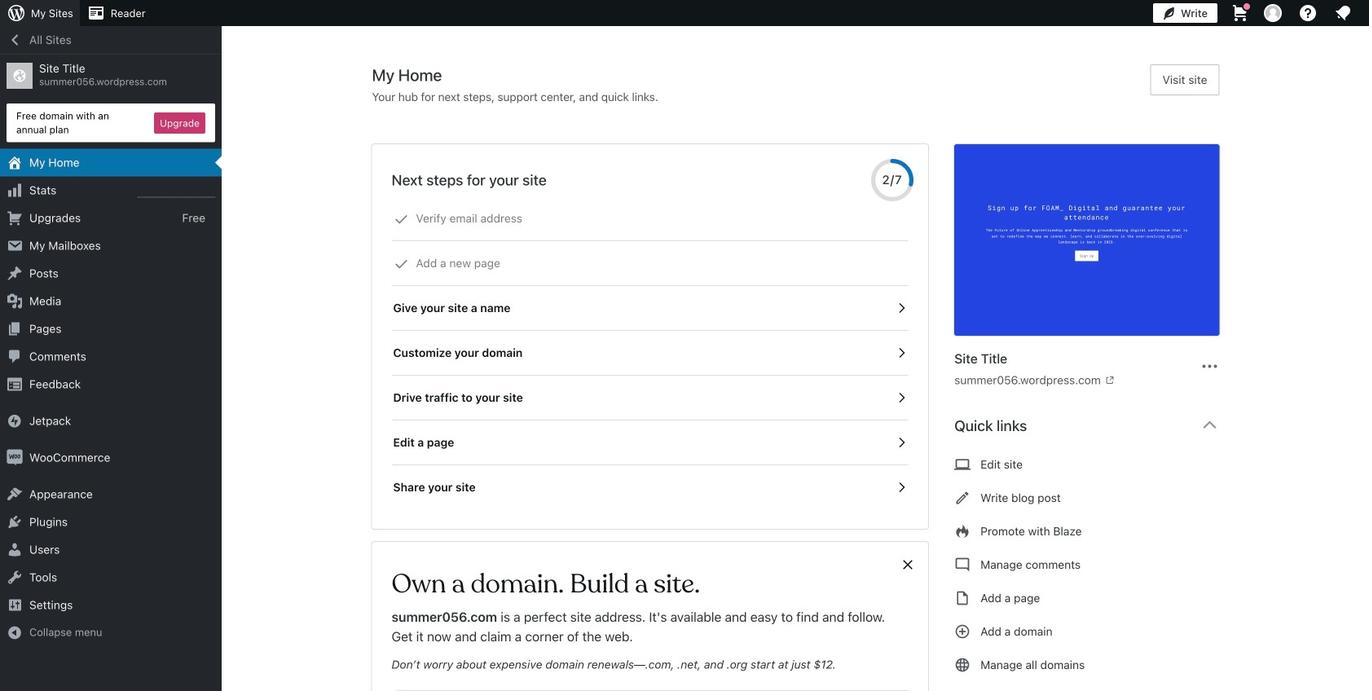 Task type: describe. For each thing, give the bounding box(es) containing it.
help image
[[1298, 3, 1318, 23]]

1 list item from the top
[[1362, 83, 1369, 160]]

2 task enabled image from the top
[[894, 346, 909, 360]]

more options for site site title image
[[1200, 357, 1220, 376]]

3 task enabled image from the top
[[894, 480, 909, 495]]

1 task enabled image from the top
[[894, 390, 909, 405]]

my shopping cart image
[[1231, 3, 1250, 23]]

2 list item from the top
[[1362, 160, 1369, 236]]



Task type: vqa. For each thing, say whether or not it's contained in the screenshot.
the bottommost Task enabled image
yes



Task type: locate. For each thing, give the bounding box(es) containing it.
laptop image
[[955, 455, 971, 474]]

edit image
[[955, 488, 971, 508]]

1 img image from the top
[[7, 413, 23, 429]]

task enabled image
[[894, 390, 909, 405], [894, 435, 909, 450]]

task enabled image
[[894, 301, 909, 315], [894, 346, 909, 360], [894, 480, 909, 495]]

2 img image from the top
[[7, 450, 23, 466]]

list item
[[1362, 83, 1369, 160], [1362, 160, 1369, 236], [1362, 236, 1369, 296]]

dismiss domain name promotion image
[[901, 555, 915, 575]]

manage your notifications image
[[1333, 3, 1353, 23]]

1 vertical spatial img image
[[7, 450, 23, 466]]

my profile image
[[1264, 4, 1282, 22]]

img image
[[7, 413, 23, 429], [7, 450, 23, 466]]

task complete image
[[394, 257, 409, 271]]

main content
[[372, 64, 1233, 691]]

progress bar
[[871, 159, 914, 201]]

1 vertical spatial task enabled image
[[894, 435, 909, 450]]

launchpad checklist element
[[392, 196, 909, 509]]

1 vertical spatial task enabled image
[[894, 346, 909, 360]]

highest hourly views 0 image
[[138, 187, 215, 198]]

0 vertical spatial task enabled image
[[894, 390, 909, 405]]

mode_comment image
[[955, 555, 971, 575]]

0 vertical spatial task enabled image
[[894, 301, 909, 315]]

2 task enabled image from the top
[[894, 435, 909, 450]]

insert_drive_file image
[[955, 588, 971, 608]]

0 vertical spatial img image
[[7, 413, 23, 429]]

1 task enabled image from the top
[[894, 301, 909, 315]]

3 list item from the top
[[1362, 236, 1369, 296]]

2 vertical spatial task enabled image
[[894, 480, 909, 495]]



